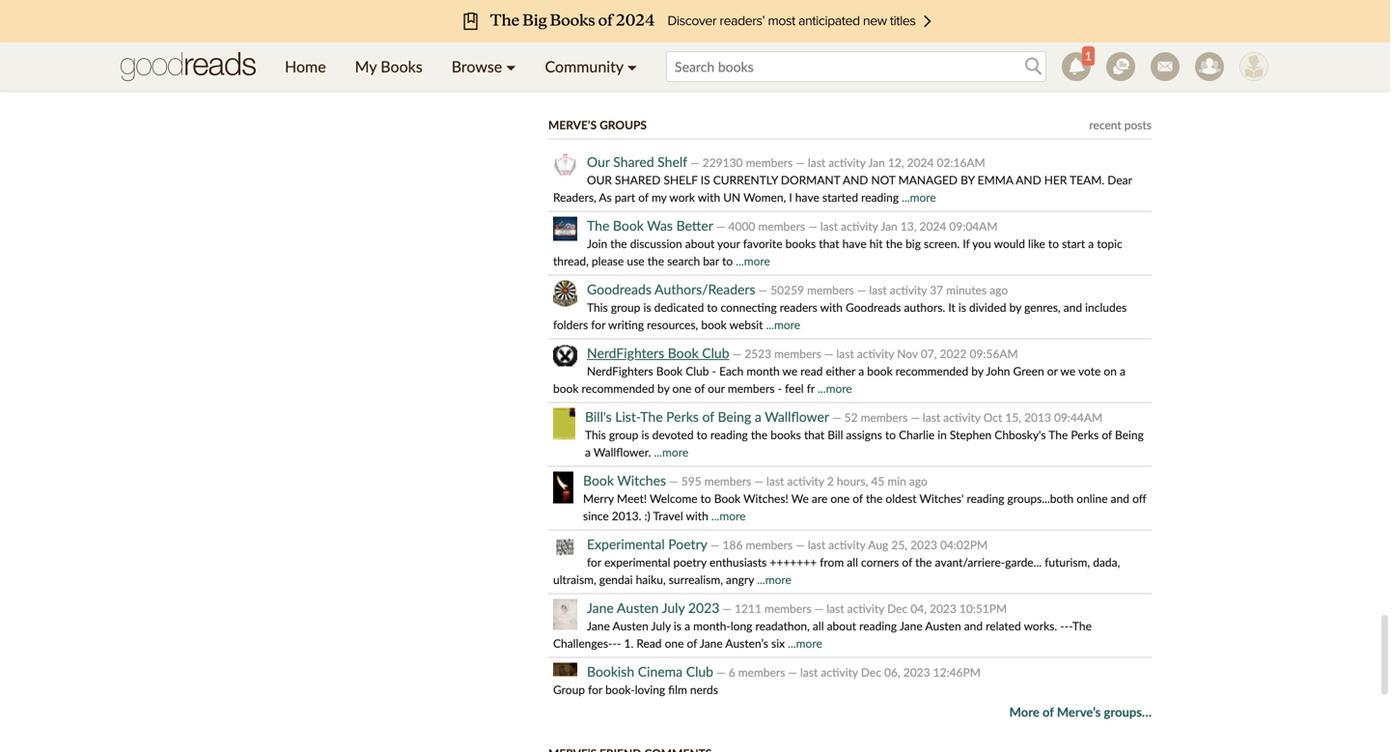 Task type: describe. For each thing, give the bounding box(es) containing it.
1 horizontal spatial perks
[[1071, 428, 1099, 442]]

poetry
[[673, 555, 707, 569]]

...more for experimental poetry
[[757, 572, 791, 586]]

book down resources,
[[668, 345, 699, 361]]

25,
[[891, 538, 907, 552]]

last inside bill's list-the perks of being a wallflower — 52 members           — last activity oct 15, 2013 09:44am this group is devoted to reading the books that bill assigns to charlie in stephen chbosky's the perks of being a wallflower.
[[923, 410, 940, 424]]

fr
[[807, 381, 815, 395]]

— down dormant on the top of the page
[[808, 219, 817, 233]]

jane up challenges-
[[587, 619, 610, 633]]

devoted
[[652, 428, 694, 442]]

is right it
[[959, 300, 966, 314]]

bob builder image
[[1240, 52, 1268, 81]]

posts
[[1124, 118, 1152, 132]]

and inside book witches — 595 members           — last activity 2 hours, 45 min ago merry meet! welcome to book witches!  we are one of the oldest witches' reading groups...both online and off since 2013. :)  travel with
[[1111, 491, 1129, 505]]

goodreads authors/readers — 50259 members           — last activity 37 minutes ago this group is dedicated to connecting readers with goodreads authors. it is divided by genres, and includes folders for writing resources, book websit
[[553, 281, 1127, 332]]

experimental poetry — 186 members           — last activity aug 25, 2023 04:02pm for experimental poetry enthusiasts +++++++  from all corners of the avant/arriere-garde... futurism, dada, ultraism, gendai haiku, surrealism, angry
[[553, 536, 1120, 586]]

discussion
[[630, 236, 682, 250]]

wallflower
[[765, 408, 829, 425]]

recent posts
[[1089, 118, 1152, 132]]

that inside bill's list-the perks of being a wallflower — 52 members           — last activity oct 15, 2013 09:44am this group is devoted to reading the books that bill assigns to charlie in stephen chbosky's the perks of being a wallflower.
[[804, 428, 825, 442]]

124945 image
[[553, 535, 577, 558]]

1224581 image
[[553, 663, 577, 676]]

not
[[871, 173, 895, 187]]

of inside nerdfighters book club — 2523 members           — last activity nov 07, 2022 09:56am nerdfighters book club - each month we read either a book recommended by john green  or  we vote on a book recommended by one of our members - feel fr
[[695, 381, 705, 395]]

45
[[871, 474, 885, 488]]

have inside the our shared shelf — 229130 members           — last activity jan 12, 2024 02:16am our shared shelf is currently dormant and not managed by emma and her team.  dear readers,   as part of my work with un women, i have started reading
[[795, 190, 819, 204]]

readathon,
[[755, 619, 810, 633]]

more of merve's groups… link
[[1009, 703, 1152, 721]]

1 and from the left
[[843, 173, 868, 187]]

179584 image
[[553, 153, 577, 177]]

jane down month-
[[700, 636, 723, 650]]

related
[[986, 619, 1021, 633]]

club for cinema
[[686, 663, 713, 680]]

jane down gendai
[[587, 599, 614, 616]]

with inside the our shared shelf — 229130 members           — last activity jan 12, 2024 02:16am our shared shelf is currently dormant and not managed by emma and her team.  dear readers,   as part of my work with un women, i have started reading
[[698, 190, 720, 204]]

members down month
[[728, 381, 775, 395]]

04:02pm
[[940, 538, 988, 552]]

work
[[669, 190, 695, 204]]

feminism
[[573, 18, 615, 31]]

the book was better — 4000 members           — last activity jan 13, 2024 09:04am join the discussion about your favorite books that have hit the big screen.   if you would like to start a topic thread, please use the search bar to
[[553, 217, 1122, 268]]

join
[[587, 236, 607, 250]]

ago inside the goodreads authors/readers — 50259 members           — last activity 37 minutes ago this group is dedicated to connecting readers with goodreads authors. it is divided by genres, and includes folders for writing resources, book websit
[[990, 283, 1008, 297]]

more for more of merve's groups…
[[1009, 704, 1040, 720]]

by
[[961, 173, 975, 187]]

books inside the book was better — 4000 members           — last activity jan 13, 2024 09:04am join the discussion about your favorite books that have hit the big screen.   if you would like to start a topic thread, please use the search bar to
[[785, 236, 816, 250]]

a right on
[[1120, 364, 1126, 378]]

is inside bill's list-the perks of being a wallflower — 52 members           — last activity oct 15, 2013 09:44am this group is devoted to reading the books that bill assigns to charlie in stephen chbosky's the perks of being a wallflower.
[[641, 428, 649, 442]]

month
[[747, 364, 780, 378]]

feel
[[785, 381, 804, 395]]

activity inside the book was better — 4000 members           — last activity jan 13, 2024 09:04am join the discussion about your favorite books that have hit the big screen.   if you would like to start a topic thread, please use the search bar to
[[841, 219, 878, 233]]

topic
[[1097, 236, 1122, 250]]

of inside the our shared shelf — 229130 members           — last activity jan 12, 2024 02:16am our shared shelf is currently dormant and not managed by emma and her team.  dear readers,   as part of my work with un women, i have started reading
[[638, 190, 649, 204]]

2 and from the left
[[1016, 173, 1041, 187]]

travel
[[653, 509, 683, 523]]

— up the each
[[732, 346, 742, 360]]

— down the readathon,
[[788, 665, 797, 679]]

green
[[1013, 364, 1044, 378]]

all inside experimental poetry — 186 members           — last activity aug 25, 2023 04:02pm for experimental poetry enthusiasts +++++++  from all corners of the avant/arriere-garde... futurism, dada, ultraism, gendai haiku, surrealism, angry
[[847, 555, 858, 569]]

this inside bill's list-the perks of being a wallflower — 52 members           — last activity oct 15, 2013 09:44am this group is devoted to reading the books that bill assigns to charlie in stephen chbosky's the perks of being a wallflower.
[[585, 428, 606, 442]]

last inside jane austen july 2023 — 1211 members           — last activity dec 04, 2023 10:51pm jane austen july is a month-long readathon, all about reading jane austen and related works.   ---the challenges---  1. read one of jane austen's six
[[827, 601, 844, 615]]

groups
[[600, 118, 647, 132]]

you
[[972, 236, 991, 250]]

members inside the our shared shelf — 229130 members           — last activity jan 12, 2024 02:16am our shared shelf is currently dormant and not managed by emma and her team.  dear readers,   as part of my work with un women, i have started reading
[[746, 155, 793, 169]]

un
[[723, 190, 741, 204]]

— up 'witches!'
[[754, 474, 764, 488]]

1.
[[624, 636, 634, 650]]

authors/readers
[[655, 281, 755, 297]]

experimental
[[587, 536, 665, 552]]

bill
[[828, 428, 843, 442]]

— up +++++++
[[796, 538, 805, 552]]

we
[[791, 491, 809, 505]]

12,
[[888, 155, 904, 169]]

with inside the goodreads authors/readers — 50259 members           — last activity 37 minutes ago this group is dedicated to connecting readers with goodreads authors. it is divided by genres, and includes folders for writing resources, book websit
[[820, 300, 843, 314]]

2 horizontal spatial book
[[867, 364, 893, 378]]

books inside bill's list-the perks of being a wallflower — 52 members           — last activity oct 15, 2013 09:44am this group is devoted to reading the books that bill assigns to charlie in stephen chbosky's the perks of being a wallflower.
[[771, 428, 801, 442]]

by inside the goodreads authors/readers — 50259 members           — last activity 37 minutes ago this group is dedicated to connecting readers with goodreads authors. it is divided by genres, and includes folders for writing resources, book websit
[[1009, 300, 1021, 314]]

currently
[[713, 173, 778, 187]]

bar
[[703, 254, 719, 268]]

976576 image
[[553, 599, 577, 630]]

reading inside the our shared shelf — 229130 members           — last activity jan 12, 2024 02:16am our shared shelf is currently dormant and not managed by emma and her team.  dear readers,   as part of my work with un women, i have started reading
[[861, 190, 899, 204]]

to right bar
[[722, 254, 733, 268]]

2 we from the left
[[1060, 364, 1076, 378]]

more of merve's quotes…
[[1009, 75, 1152, 91]]

book left 'witches!'
[[714, 491, 741, 505]]

have inside the book was better — 4000 members           — last activity jan 13, 2024 09:04am join the discussion about your favorite books that have hit the big screen.   if you would like to start a topic thread, please use the search bar to
[[842, 236, 867, 250]]

john
[[986, 364, 1010, 378]]

2024 inside the our shared shelf — 229130 members           — last activity jan 12, 2024 02:16am our shared shelf is currently dormant and not managed by emma and her team.  dear readers,   as part of my work with un women, i have started reading
[[907, 155, 934, 169]]

activity inside book witches — 595 members           — last activity 2 hours, 45 min ago merry meet! welcome to book witches!  we are one of the oldest witches' reading groups...both online and off since 2013. :)  travel with
[[787, 474, 824, 488]]

feminism link
[[573, 18, 615, 31]]

readers,
[[553, 190, 596, 204]]

the right hit
[[886, 236, 903, 250]]

nerdfighters book club link
[[587, 345, 729, 361]]

the up "devoted"
[[640, 408, 663, 425]]

dear
[[1108, 173, 1132, 187]]

members up read
[[774, 346, 821, 360]]

the inside book witches — 595 members           — last activity 2 hours, 45 min ago merry meet! welcome to book witches!  we are one of the oldest witches' reading groups...both online and off since 2013. :)  travel with
[[866, 491, 883, 505]]

of left groups…
[[1043, 704, 1054, 720]]

the down 09:44am
[[1049, 428, 1068, 442]]

— up dormant on the top of the page
[[796, 155, 805, 169]]

members inside bookish cinema club — 6 members           — last activity dec 06, 2023 12:46pm group for book-loving film nerds
[[738, 665, 785, 679]]

...more link for nerdfighters book club
[[818, 381, 852, 395]]

home
[[285, 57, 326, 76]]

on
[[1104, 364, 1117, 378]]

2024 inside the book was better — 4000 members           — last activity jan 13, 2024 09:04am join the discussion about your favorite books that have hit the big screen.   if you would like to start a topic thread, please use the search bar to
[[920, 219, 946, 233]]

nerds
[[690, 682, 718, 696]]

1 vertical spatial club
[[686, 364, 709, 378]]

activity inside the our shared shelf — 229130 members           — last activity jan 12, 2024 02:16am our shared shelf is currently dormant and not managed by emma and her team.  dear readers,   as part of my work with un women, i have started reading
[[829, 155, 866, 169]]

in
[[938, 428, 947, 442]]

welcome
[[650, 491, 698, 505]]

gendai
[[599, 572, 633, 586]]

37
[[930, 283, 943, 297]]

186
[[723, 538, 743, 552]]

15,
[[1005, 410, 1021, 424]]

26989 image
[[553, 280, 577, 306]]

menu containing home
[[270, 42, 652, 91]]

your
[[717, 236, 740, 250]]

stephen
[[950, 428, 992, 442]]

folders
[[553, 318, 588, 332]]

jan inside the book was better — 4000 members           — last activity jan 13, 2024 09:04am join the discussion about your favorite books that have hit the big screen.   if you would like to start a topic thread, please use the search bar to
[[881, 219, 898, 233]]

and inside the goodreads authors/readers — 50259 members           — last activity 37 minutes ago this group is dedicated to connecting readers with goodreads authors. it is divided by genres, and includes folders for writing resources, book websit
[[1064, 300, 1082, 314]]

of inside book witches — 595 members           — last activity 2 hours, 45 min ago merry meet! welcome to book witches!  we are one of the oldest witches' reading groups...both online and off since 2013. :)  travel with
[[853, 491, 863, 505]]

229130
[[703, 155, 743, 169]]

cinema
[[638, 663, 683, 680]]

resources,
[[647, 318, 698, 332]]

charlie
[[899, 428, 935, 442]]

community ▾
[[545, 57, 637, 76]]

jan inside the our shared shelf — 229130 members           — last activity jan 12, 2024 02:16am our shared shelf is currently dormant and not managed by emma and her team.  dear readers,   as part of my work with un women, i have started reading
[[868, 155, 885, 169]]

last inside bookish cinema club — 6 members           — last activity dec 06, 2023 12:46pm group for book-loving film nerds
[[800, 665, 818, 679]]

bill's list-the perks of being a wallflower link
[[585, 408, 829, 425]]

dec inside jane austen july 2023 — 1211 members           — last activity dec 04, 2023 10:51pm jane austen july is a month-long readathon, all about reading jane austen and related works.   ---the challenges---  1. read one of jane austen's six
[[887, 601, 908, 615]]

1
[[1085, 49, 1092, 63]]

04,
[[911, 601, 927, 615]]

— left 6
[[716, 665, 726, 679]]

to right 'like'
[[1048, 236, 1059, 250]]

thread,
[[553, 254, 589, 268]]

to inside book witches — 595 members           — last activity 2 hours, 45 min ago merry meet! welcome to book witches!  we are one of the oldest witches' reading groups...both online and off since 2013. :)  travel with
[[700, 491, 711, 505]]

the inside the book was better — 4000 members           — last activity jan 13, 2024 09:04am join the discussion about your favorite books that have hit the big screen.   if you would like to start a topic thread, please use the search bar to
[[587, 217, 609, 234]]

my group discussions image
[[1106, 52, 1135, 81]]

browse
[[452, 57, 502, 76]]

jane austen july 2023 — 1211 members           — last activity dec 04, 2023 10:51pm jane austen july is a month-long readathon, all about reading jane austen and related works.   ---the challenges---  1. read one of jane austen's six
[[553, 599, 1092, 650]]

1 horizontal spatial recommended
[[896, 364, 968, 378]]

dec inside bookish cinema club — 6 members           — last activity dec 06, 2023 12:46pm group for book-loving film nerds
[[861, 665, 881, 679]]

book up merry
[[583, 472, 614, 488]]

witches!
[[743, 491, 789, 505]]

that inside the book was better — 4000 members           — last activity jan 13, 2024 09:04am join the discussion about your favorite books that have hit the big screen.   if you would like to start a topic thread, please use the search bar to
[[819, 236, 839, 250]]

— up charlie
[[911, 410, 920, 424]]

...more for nerdfighters book club
[[818, 381, 852, 395]]

2023 inside bookish cinema club — 6 members           — last activity dec 06, 2023 12:46pm group for book-loving film nerds
[[903, 665, 930, 679]]

members inside experimental poetry — 186 members           — last activity aug 25, 2023 04:02pm for experimental poetry enthusiasts +++++++  from all corners of the avant/arriere-garde... futurism, dada, ultraism, gendai haiku, surrealism, angry
[[746, 538, 793, 552]]

— up either
[[824, 346, 833, 360]]

includes
[[1085, 300, 1127, 314]]

of down our at right bottom
[[702, 408, 714, 425]]

activity inside the goodreads authors/readers — 50259 members           — last activity 37 minutes ago this group is dedicated to connecting readers with goodreads authors. it is divided by genres, and includes folders for writing resources, book websit
[[890, 283, 927, 297]]

activity inside experimental poetry — 186 members           — last activity aug 25, 2023 04:02pm for experimental poetry enthusiasts +++++++  from all corners of the avant/arriere-garde... futurism, dada, ultraism, gendai haiku, surrealism, angry
[[828, 538, 866, 552]]

and inside jane austen july 2023 — 1211 members           — last activity dec 04, 2023 10:51pm jane austen july is a month-long readathon, all about reading jane austen and related works.   ---the challenges---  1. read one of jane austen's six
[[964, 619, 983, 633]]

to left charlie
[[885, 428, 896, 442]]

corners
[[861, 555, 899, 569]]

...more link for our shared shelf
[[902, 190, 936, 204]]

1 we from the left
[[782, 364, 798, 378]]

experimental poetry link
[[587, 536, 708, 552]]

2023 up month-
[[688, 599, 720, 616]]

2 nerdfighters from the top
[[587, 364, 653, 378]]

groups…
[[1104, 704, 1152, 720]]

of down 09:44am
[[1102, 428, 1112, 442]]

managed
[[898, 173, 958, 187]]

book down nerdfighters book club link
[[656, 364, 683, 378]]

team.
[[1070, 173, 1105, 187]]

...more link for bill's list-the perks of being a wallflower
[[654, 445, 688, 459]]

a left the wallflower.
[[585, 445, 591, 459]]

bookish cinema club link
[[587, 663, 713, 680]]

2523
[[745, 346, 771, 360]]

shared
[[615, 173, 661, 187]]

:)
[[644, 509, 650, 523]]

club for book
[[702, 345, 729, 361]]

for inside experimental poetry — 186 members           — last activity aug 25, 2023 04:02pm for experimental poetry enthusiasts +++++++  from all corners of the avant/arriere-garde... futurism, dada, ultraism, gendai haiku, surrealism, angry
[[587, 555, 601, 569]]

one inside nerdfighters book club — 2523 members           — last activity nov 07, 2022 09:56am nerdfighters book club - each month we read either a book recommended by john green  or  we vote on a book recommended by one of our members - feel fr
[[672, 381, 692, 395]]

— up your
[[716, 219, 725, 233]]

1211
[[735, 601, 762, 615]]

goodreads authors/readers link
[[587, 281, 755, 297]]

dormant
[[781, 173, 840, 187]]

the inside bill's list-the perks of being a wallflower — 52 members           — last activity oct 15, 2013 09:44am this group is devoted to reading the books that bill assigns to charlie in stephen chbosky's the perks of being a wallflower.
[[751, 428, 768, 442]]

browse ▾ button
[[437, 42, 530, 91]]

women,
[[743, 190, 786, 204]]

book-
[[605, 682, 635, 696]]

09:56am
[[970, 346, 1018, 360]]

— left 1211
[[723, 601, 732, 615]]

a inside the book was better — 4000 members           — last activity jan 13, 2024 09:04am join the discussion about your favorite books that have hit the big screen.   if you would like to start a topic thread, please use the search bar to
[[1088, 236, 1094, 250]]

austen down haiku,
[[617, 599, 659, 616]]

...more link for book witches
[[711, 509, 746, 523]]

▾ for browse ▾
[[506, 57, 516, 76]]

oldest
[[886, 491, 917, 505]]

browse ▾
[[452, 57, 516, 76]]

vote
[[1078, 364, 1101, 378]]

a right either
[[858, 364, 864, 378]]

1 vertical spatial merve's
[[548, 118, 597, 132]]

last inside the book was better — 4000 members           — last activity jan 13, 2024 09:04am join the discussion about your favorite books that have hit the big screen.   if you would like to start a topic thread, please use the search bar to
[[820, 219, 838, 233]]

595
[[681, 474, 701, 488]]

inbox image
[[1151, 52, 1180, 81]]

reading inside bill's list-the perks of being a wallflower — 52 members           — last activity oct 15, 2013 09:44am this group is devoted to reading the books that bill assigns to charlie in stephen chbosky's the perks of being a wallflower.
[[710, 428, 748, 442]]



Task type: locate. For each thing, give the bounding box(es) containing it.
1 vertical spatial that
[[804, 428, 825, 442]]

2 vertical spatial with
[[686, 509, 708, 523]]

being down our at right bottom
[[718, 408, 751, 425]]

and
[[843, 173, 868, 187], [1016, 173, 1041, 187]]

books down wallflower
[[771, 428, 801, 442]]

of down month-
[[687, 636, 697, 650]]

more of merve's quotes… link
[[1009, 75, 1152, 91]]

2023
[[910, 538, 937, 552], [688, 599, 720, 616], [930, 601, 957, 615], [903, 665, 930, 679]]

book down the "132840" image
[[553, 381, 579, 395]]

last inside the our shared shelf — 229130 members           — last activity jan 12, 2024 02:16am our shared shelf is currently dormant and not managed by emma and her team.  dear readers,   as part of my work with un women, i have started reading
[[808, 155, 826, 169]]

activity inside bill's list-the perks of being a wallflower — 52 members           — last activity oct 15, 2013 09:44am this group is devoted to reading the books that bill assigns to charlie in stephen chbosky's the perks of being a wallflower.
[[943, 410, 980, 424]]

nerdfighters down nerdfighters book club link
[[587, 364, 653, 378]]

2013
[[1024, 410, 1051, 424]]

1 vertical spatial with
[[820, 300, 843, 314]]

...more for goodreads authors/readers
[[766, 318, 800, 332]]

the inside experimental poetry — 186 members           — last activity aug 25, 2023 04:02pm for experimental poetry enthusiasts +++++++  from all corners of the avant/arriere-garde... futurism, dada, ultraism, gendai haiku, surrealism, angry
[[915, 555, 932, 569]]

club up the each
[[702, 345, 729, 361]]

1 vertical spatial have
[[842, 236, 867, 250]]

recommended down the 07, on the top of page
[[896, 364, 968, 378]]

2 vertical spatial merve's
[[1057, 704, 1101, 720]]

last up the from
[[808, 538, 826, 552]]

surrealism,
[[669, 572, 723, 586]]

minutes
[[946, 283, 987, 297]]

merve's left groups…
[[1057, 704, 1101, 720]]

0 vertical spatial perks
[[666, 408, 699, 425]]

1 horizontal spatial dec
[[887, 601, 908, 615]]

1 vertical spatial jan
[[881, 219, 898, 233]]

last up in
[[923, 410, 940, 424]]

members inside book witches — 595 members           — last activity 2 hours, 45 min ago merry meet! welcome to book witches!  we are one of the oldest witches' reading groups...both online and off since 2013. :)  travel with
[[704, 474, 751, 488]]

0 horizontal spatial about
[[685, 236, 715, 250]]

aug
[[868, 538, 888, 552]]

is
[[643, 300, 651, 314], [959, 300, 966, 314], [641, 428, 649, 442], [674, 619, 682, 633]]

132840 image
[[553, 344, 577, 366]]

2024 up the managed
[[907, 155, 934, 169]]

1 ▾ from the left
[[506, 57, 516, 76]]

that left bill
[[804, 428, 825, 442]]

— left 52 on the right bottom of the page
[[832, 410, 841, 424]]

activity down corners
[[847, 601, 884, 615]]

book inside the book was better — 4000 members           — last activity jan 13, 2024 09:04am join the discussion about your favorite books that have hit the big screen.   if you would like to start a topic thread, please use the search bar to
[[613, 217, 644, 234]]

my books link
[[340, 42, 437, 91]]

ago inside book witches — 595 members           — last activity 2 hours, 45 min ago merry meet! welcome to book witches!  we are one of the oldest witches' reading groups...both online and off since 2013. :)  travel with
[[909, 474, 928, 488]]

0 vertical spatial with
[[698, 190, 720, 204]]

1 vertical spatial by
[[971, 364, 983, 378]]

2 vertical spatial and
[[964, 619, 983, 633]]

emma
[[978, 173, 1013, 187]]

austen down 04,
[[925, 619, 961, 633]]

0 vertical spatial club
[[702, 345, 729, 361]]

this
[[587, 300, 608, 314], [585, 428, 606, 442]]

0 horizontal spatial ago
[[909, 474, 928, 488]]

0 vertical spatial merve's
[[1057, 75, 1101, 91]]

0 vertical spatial july
[[662, 599, 685, 616]]

being up off
[[1115, 428, 1144, 442]]

— down the book was better — 4000 members           — last activity jan 13, 2024 09:04am join the discussion about your favorite books that have hit the big screen.   if you would like to start a topic thread, please use the search bar to
[[857, 283, 866, 297]]

and up started
[[843, 173, 868, 187]]

jane down 04,
[[900, 619, 923, 633]]

1 horizontal spatial ago
[[990, 283, 1008, 297]]

reading inside jane austen july 2023 — 1211 members           — last activity dec 04, 2023 10:51pm jane austen july is a month-long readathon, all about reading jane austen and related works.   ---the challenges---  1. read one of jane austen's six
[[859, 619, 897, 633]]

...more link for experimental poetry
[[757, 572, 791, 586]]

book left websit on the top right of the page
[[701, 318, 727, 332]]

▾ inside community ▾ popup button
[[627, 57, 637, 76]]

...more link for jane austen july 2023
[[788, 636, 822, 650]]

group inside the goodreads authors/readers — 50259 members           — last activity 37 minutes ago this group is dedicated to connecting readers with goodreads authors. it is divided by genres, and includes folders for writing resources, book websit
[[611, 300, 640, 314]]

0 horizontal spatial have
[[795, 190, 819, 204]]

witches
[[617, 472, 666, 488]]

challenges-
[[553, 636, 613, 650]]

0 vertical spatial group
[[611, 300, 640, 314]]

— up welcome
[[669, 474, 678, 488]]

1 vertical spatial perks
[[1071, 428, 1099, 442]]

hit
[[870, 236, 883, 250]]

my
[[652, 190, 667, 204]]

menu
[[270, 42, 652, 91]]

last up 'witches!'
[[767, 474, 784, 488]]

writing
[[608, 318, 644, 332]]

...more down favorite
[[736, 254, 770, 268]]

0 horizontal spatial ▾
[[506, 57, 516, 76]]

4000
[[728, 219, 755, 233]]

last inside book witches — 595 members           — last activity 2 hours, 45 min ago merry meet! welcome to book witches!  we are one of the oldest witches' reading groups...both online and off since 2013. :)  travel with
[[767, 474, 784, 488]]

...more link for the book was better
[[736, 254, 770, 268]]

1 horizontal spatial being
[[1115, 428, 1144, 442]]

...more for the book was better
[[736, 254, 770, 268]]

1 horizontal spatial all
[[847, 555, 858, 569]]

0 horizontal spatial by
[[657, 381, 669, 395]]

online
[[1077, 491, 1108, 505]]

that left hit
[[819, 236, 839, 250]]

0 vertical spatial books
[[785, 236, 816, 250]]

about right the readathon,
[[827, 619, 856, 633]]

book
[[701, 318, 727, 332], [867, 364, 893, 378], [553, 381, 579, 395]]

2 vertical spatial for
[[588, 682, 602, 696]]

reading down bill's list-the perks of being a wallflower link
[[710, 428, 748, 442]]

one inside book witches — 595 members           — last activity 2 hours, 45 min ago merry meet! welcome to book witches!  we are one of the oldest witches' reading groups...both online and off since 2013. :)  travel with
[[831, 491, 850, 505]]

...more for bill's list-the perks of being a wallflower
[[654, 445, 688, 459]]

of left our at right bottom
[[695, 381, 705, 395]]

my books
[[355, 57, 423, 76]]

0 vertical spatial for
[[591, 318, 606, 332]]

0 vertical spatial one
[[672, 381, 692, 395]]

connecting
[[721, 300, 777, 314]]

0 vertical spatial more
[[1009, 75, 1039, 91]]

avant/arriere-
[[935, 555, 1005, 569]]

0 horizontal spatial being
[[718, 408, 751, 425]]

by down nerdfighters book club link
[[657, 381, 669, 395]]

1 vertical spatial one
[[831, 491, 850, 505]]

to down authors/readers
[[707, 300, 718, 314]]

the up join
[[587, 217, 609, 234]]

six
[[771, 636, 785, 650]]

1 horizontal spatial and
[[1016, 173, 1041, 187]]

1 horizontal spatial about
[[827, 619, 856, 633]]

goodreads left authors.
[[846, 300, 901, 314]]

last inside nerdfighters book club — 2523 members           — last activity nov 07, 2022 09:56am nerdfighters book club - each month we read either a book recommended by john green  or  we vote on a book recommended by one of our members - feel fr
[[836, 346, 854, 360]]

▾ right browse
[[506, 57, 516, 76]]

▾ right community
[[627, 57, 637, 76]]

members inside the goodreads authors/readers — 50259 members           — last activity 37 minutes ago this group is dedicated to connecting readers with goodreads authors. it is divided by genres, and includes folders for writing resources, book websit
[[807, 283, 854, 297]]

about down better
[[685, 236, 715, 250]]

for right folders
[[591, 318, 606, 332]]

list-
[[615, 408, 640, 425]]

to inside the goodreads authors/readers — 50259 members           — last activity 37 minutes ago this group is dedicated to connecting readers with goodreads authors. it is divided by genres, and includes folders for writing resources, book websit
[[707, 300, 718, 314]]

experimental
[[604, 555, 670, 569]]

0 vertical spatial jan
[[868, 155, 885, 169]]

of inside jane austen july 2023 — 1211 members           — last activity dec 04, 2023 10:51pm jane austen july is a month-long readathon, all about reading jane austen and related works.   ---the challenges---  1. read one of jane austen's six
[[687, 636, 697, 650]]

1 vertical spatial this
[[585, 428, 606, 442]]

readers
[[780, 300, 817, 314]]

0 horizontal spatial dec
[[861, 665, 881, 679]]

from
[[820, 555, 844, 569]]

activity inside jane austen july 2023 — 1211 members           — last activity dec 04, 2023 10:51pm jane austen july is a month-long readathon, all about reading jane austen and related works.   ---the challenges---  1. read one of jane austen's six
[[847, 601, 884, 615]]

0 vertical spatial book
[[701, 318, 727, 332]]

0 vertical spatial dec
[[887, 601, 908, 615]]

bill's
[[585, 408, 612, 425]]

assigns
[[846, 428, 882, 442]]

last up either
[[836, 346, 854, 360]]

2024
[[907, 155, 934, 169], [920, 219, 946, 233]]

0 vertical spatial 2024
[[907, 155, 934, 169]]

activity inside nerdfighters book club — 2523 members           — last activity nov 07, 2022 09:56am nerdfighters book club - each month we read either a book recommended by john green  or  we vote on a book recommended by one of our members - feel fr
[[857, 346, 894, 360]]

2 more from the top
[[1009, 704, 1040, 720]]

59805 image
[[553, 408, 575, 440]]

1 vertical spatial goodreads
[[846, 300, 901, 314]]

the up please
[[610, 236, 627, 250]]

about
[[685, 236, 715, 250], [827, 619, 856, 633]]

52
[[844, 410, 858, 424]]

or
[[1047, 364, 1058, 378]]

▾ inside the browse ▾ popup button
[[506, 57, 516, 76]]

the down discussion
[[647, 254, 664, 268]]

1 horizontal spatial ▾
[[627, 57, 637, 76]]

with right readers
[[820, 300, 843, 314]]

july
[[662, 599, 685, 616], [651, 619, 671, 633]]

...more link for goodreads authors/readers
[[766, 318, 800, 332]]

to down bill's list-the perks of being a wallflower link
[[697, 428, 707, 442]]

1 horizontal spatial goodreads
[[846, 300, 901, 314]]

witches'
[[919, 491, 964, 505]]

shelf
[[658, 153, 687, 170]]

reading inside book witches — 595 members           — last activity 2 hours, 45 min ago merry meet! welcome to book witches!  we are one of the oldest witches' reading groups...both online and off since 2013. :)  travel with
[[967, 491, 1004, 505]]

more for more of merve's quotes…
[[1009, 75, 1039, 91]]

last down the from
[[827, 601, 844, 615]]

merve's for more of merve's groups…
[[1057, 704, 1101, 720]]

1 vertical spatial being
[[1115, 428, 1144, 442]]

more inside more of merve's groups… link
[[1009, 704, 1040, 720]]

— down the from
[[814, 601, 824, 615]]

of down 25,
[[902, 555, 912, 569]]

of left 1 dropdown button
[[1042, 75, 1054, 91]]

hours,
[[837, 474, 868, 488]]

▾
[[506, 57, 516, 76], [627, 57, 637, 76]]

to
[[1048, 236, 1059, 250], [722, 254, 733, 268], [707, 300, 718, 314], [697, 428, 707, 442], [885, 428, 896, 442], [700, 491, 711, 505]]

the inside jane austen july 2023 — 1211 members           — last activity dec 04, 2023 10:51pm jane austen july is a month-long readathon, all about reading jane austen and related works.   ---the challenges---  1. read one of jane austen's six
[[1072, 619, 1092, 633]]

a left wallflower
[[755, 408, 761, 425]]

0 horizontal spatial perks
[[666, 408, 699, 425]]

2 ▾ from the left
[[627, 57, 637, 76]]

groups...both
[[1007, 491, 1074, 505]]

0 vertical spatial goodreads
[[587, 281, 652, 297]]

2 horizontal spatial by
[[1009, 300, 1021, 314]]

Search for books to add to your shelves search field
[[666, 51, 1046, 82]]

a
[[1088, 236, 1094, 250], [858, 364, 864, 378], [1120, 364, 1126, 378], [755, 408, 761, 425], [585, 445, 591, 459], [685, 619, 690, 633]]

members
[[746, 155, 793, 169], [758, 219, 805, 233], [807, 283, 854, 297], [774, 346, 821, 360], [728, 381, 775, 395], [861, 410, 908, 424], [704, 474, 751, 488], [746, 538, 793, 552], [765, 601, 812, 615], [738, 665, 785, 679]]

0 vertical spatial have
[[795, 190, 819, 204]]

a left month-
[[685, 619, 690, 633]]

1 vertical spatial 2024
[[920, 219, 946, 233]]

0 vertical spatial nerdfighters
[[587, 345, 664, 361]]

perks down 09:44am
[[1071, 428, 1099, 442]]

like
[[1028, 236, 1045, 250]]

group inside bill's list-the perks of being a wallflower — 52 members           — last activity oct 15, 2013 09:44am this group is devoted to reading the books that bill assigns to charlie in stephen chbosky's the perks of being a wallflower.
[[609, 428, 639, 442]]

0 vertical spatial and
[[1064, 300, 1082, 314]]

books right favorite
[[785, 236, 816, 250]]

home link
[[270, 42, 340, 91]]

group up writing
[[611, 300, 640, 314]]

1 vertical spatial more
[[1009, 704, 1040, 720]]

book inside the goodreads authors/readers — 50259 members           — last activity 37 minutes ago this group is dedicated to connecting readers with goodreads authors. it is divided by genres, and includes folders for writing resources, book websit
[[701, 318, 727, 332]]

activity up hit
[[841, 219, 878, 233]]

club inside bookish cinema club — 6 members           — last activity dec 06, 2023 12:46pm group for book-loving film nerds
[[686, 663, 713, 680]]

2023 right 06,
[[903, 665, 930, 679]]

july down jane austen july 2023 link
[[651, 619, 671, 633]]

one right read at bottom left
[[665, 636, 684, 650]]

0 horizontal spatial and
[[964, 619, 983, 633]]

and down 10:51pm
[[964, 619, 983, 633]]

...more for jane austen july 2023
[[788, 636, 822, 650]]

— left 186
[[710, 538, 720, 552]]

wallflower.
[[594, 445, 651, 459]]

2 vertical spatial by
[[657, 381, 669, 395]]

1 horizontal spatial and
[[1064, 300, 1082, 314]]

last inside the goodreads authors/readers — 50259 members           — last activity 37 minutes ago this group is dedicated to connecting readers with goodreads authors. it is divided by genres, and includes folders for writing resources, book websit
[[869, 283, 887, 297]]

1 horizontal spatial by
[[971, 364, 983, 378]]

group
[[553, 682, 585, 696]]

reading right witches'
[[967, 491, 1004, 505]]

notifications element
[[1062, 46, 1095, 81]]

0 vertical spatial recommended
[[896, 364, 968, 378]]

1 vertical spatial nerdfighters
[[587, 364, 653, 378]]

club
[[702, 345, 729, 361], [686, 364, 709, 378], [686, 663, 713, 680]]

2023 inside experimental poetry — 186 members           — last activity aug 25, 2023 04:02pm for experimental poetry enthusiasts +++++++  from all corners of the avant/arriere-garde... futurism, dada, ultraism, gendai haiku, surrealism, angry
[[910, 538, 937, 552]]

0 vertical spatial ago
[[990, 283, 1008, 297]]

activity up authors.
[[890, 283, 927, 297]]

0 vertical spatial this
[[587, 300, 608, 314]]

a right start
[[1088, 236, 1094, 250]]

1 vertical spatial and
[[1111, 491, 1129, 505]]

poetry
[[668, 536, 708, 552]]

...more
[[902, 190, 936, 204], [736, 254, 770, 268], [766, 318, 800, 332], [818, 381, 852, 395], [654, 445, 688, 459], [711, 509, 746, 523], [757, 572, 791, 586], [788, 636, 822, 650]]

austen up 1.
[[613, 619, 649, 633]]

angry
[[726, 572, 754, 586]]

group up the wallflower.
[[609, 428, 639, 442]]

merve's groups
[[548, 118, 647, 132]]

1 vertical spatial book
[[867, 364, 893, 378]]

perks up "devoted"
[[666, 408, 699, 425]]

0 horizontal spatial we
[[782, 364, 798, 378]]

members up assigns
[[861, 410, 908, 424]]

last inside experimental poetry — 186 members           — last activity aug 25, 2023 04:02pm for experimental poetry enthusiasts +++++++  from all corners of the avant/arriere-garde... futurism, dada, ultraism, gendai haiku, surrealism, angry
[[808, 538, 826, 552]]

since
[[583, 509, 609, 523]]

2022
[[940, 346, 967, 360]]

1 vertical spatial july
[[651, 619, 671, 633]]

0 vertical spatial being
[[718, 408, 751, 425]]

members inside bill's list-the perks of being a wallflower — 52 members           — last activity oct 15, 2013 09:44am this group is devoted to reading the books that bill assigns to charlie in stephen chbosky's the perks of being a wallflower.
[[861, 410, 908, 424]]

activity inside bookish cinema club — 6 members           — last activity dec 06, 2023 12:46pm group for book-loving film nerds
[[821, 665, 858, 679]]

and
[[1064, 300, 1082, 314], [1111, 491, 1129, 505], [964, 619, 983, 633]]

1 vertical spatial group
[[609, 428, 639, 442]]

...more down the managed
[[902, 190, 936, 204]]

2 horizontal spatial and
[[1111, 491, 1129, 505]]

jan left 13,
[[881, 219, 898, 233]]

with inside book witches — 595 members           — last activity 2 hours, 45 min ago merry meet! welcome to book witches!  we are one of the oldest witches' reading groups...both online and off since 2013. :)  travel with
[[686, 509, 708, 523]]

...more for our shared shelf
[[902, 190, 936, 204]]

one inside jane austen july 2023 — 1211 members           — last activity dec 04, 2023 10:51pm jane austen july is a month-long readathon, all about reading jane austen and related works.   ---the challenges---  1. read one of jane austen's six
[[665, 636, 684, 650]]

about inside jane austen july 2023 — 1211 members           — last activity dec 04, 2023 10:51pm jane austen july is a month-long readathon, all about reading jane austen and related works.   ---the challenges---  1. read one of jane austen's six
[[827, 619, 856, 633]]

...more link down readers
[[766, 318, 800, 332]]

0 horizontal spatial and
[[843, 173, 868, 187]]

to down 595
[[700, 491, 711, 505]]

...more for book witches
[[711, 509, 746, 523]]

ultraism,
[[553, 572, 596, 586]]

▾ for community ▾
[[627, 57, 637, 76]]

enthusiasts
[[710, 555, 767, 569]]

all inside jane austen july 2023 — 1211 members           — last activity dec 04, 2023 10:51pm jane austen july is a month-long readathon, all about reading jane austen and related works.   ---the challenges---  1. read one of jane austen's six
[[813, 619, 824, 633]]

1 vertical spatial all
[[813, 619, 824, 633]]

1 vertical spatial recommended
[[582, 381, 654, 395]]

by
[[1009, 300, 1021, 314], [971, 364, 983, 378], [657, 381, 669, 395]]

2 vertical spatial club
[[686, 663, 713, 680]]

austen
[[617, 599, 659, 616], [613, 619, 649, 633], [925, 619, 961, 633]]

nov
[[897, 346, 918, 360]]

1 nerdfighters from the top
[[587, 345, 664, 361]]

by left john
[[971, 364, 983, 378]]

off
[[1132, 491, 1146, 505]]

all right the readathon,
[[813, 619, 824, 633]]

activity up started
[[829, 155, 866, 169]]

...more link down either
[[818, 381, 852, 395]]

merry
[[583, 491, 614, 505]]

1 vertical spatial books
[[771, 428, 801, 442]]

month-
[[693, 619, 731, 633]]

for inside bookish cinema club — 6 members           — last activity dec 06, 2023 12:46pm group for book-loving film nerds
[[588, 682, 602, 696]]

1 vertical spatial ago
[[909, 474, 928, 488]]

club up nerds
[[686, 663, 713, 680]]

is inside jane austen july 2023 — 1211 members           — last activity dec 04, 2023 10:51pm jane austen july is a month-long readathon, all about reading jane austen and related works.   ---the challenges---  1. read one of jane austen's six
[[674, 619, 682, 633]]

Search books text field
[[666, 51, 1046, 82]]

members right 6
[[738, 665, 785, 679]]

0 horizontal spatial recommended
[[582, 381, 654, 395]]

1 horizontal spatial we
[[1060, 364, 1076, 378]]

about inside the book was better — 4000 members           — last activity jan 13, 2024 09:04am join the discussion about your favorite books that have hit the big screen.   if you would like to start a topic thread, please use the search bar to
[[685, 236, 715, 250]]

read
[[801, 364, 823, 378]]

our
[[587, 153, 610, 170]]

2023 right 04,
[[930, 601, 957, 615]]

all
[[847, 555, 858, 569], [813, 619, 824, 633]]

0 vertical spatial about
[[685, 236, 715, 250]]

book down part
[[613, 217, 644, 234]]

tags:
[[548, 18, 570, 31]]

this inside the goodreads authors/readers — 50259 members           — last activity 37 minutes ago this group is dedicated to connecting readers with goodreads authors. it is divided by genres, and includes folders for writing resources, book websit
[[587, 300, 608, 314]]

book
[[613, 217, 644, 234], [668, 345, 699, 361], [656, 364, 683, 378], [583, 472, 614, 488], [714, 491, 741, 505]]

...more up 186
[[711, 509, 746, 523]]

austen's
[[725, 636, 768, 650]]

friend requests image
[[1195, 52, 1224, 81]]

1 more from the top
[[1009, 75, 1039, 91]]

— up shelf
[[690, 155, 700, 169]]

0 vertical spatial all
[[847, 555, 858, 569]]

...more link down favorite
[[736, 254, 770, 268]]

and left her
[[1016, 173, 1041, 187]]

her
[[1044, 173, 1067, 187]]

0 horizontal spatial book
[[553, 381, 579, 395]]

0 horizontal spatial goodreads
[[587, 281, 652, 297]]

genres,
[[1024, 300, 1061, 314]]

members inside jane austen july 2023 — 1211 members           — last activity dec 04, 2023 10:51pm jane austen july is a month-long readathon, all about reading jane austen and related works.   ---the challenges---  1. read one of jane austen's six
[[765, 601, 812, 615]]

we up "feel"
[[782, 364, 798, 378]]

book witches — 595 members           — last activity 2 hours, 45 min ago merry meet! welcome to book witches!  we are one of the oldest witches' reading groups...both online and off since 2013. :)  travel with
[[583, 472, 1146, 523]]

goodreads down please
[[587, 281, 652, 297]]

— up 'connecting' on the right of the page
[[758, 283, 768, 297]]

film
[[668, 682, 687, 696]]

members inside the book was better — 4000 members           — last activity jan 13, 2024 09:04am join the discussion about your favorite books that have hit the big screen.   if you would like to start a topic thread, please use the search bar to
[[758, 219, 805, 233]]

start
[[1062, 236, 1085, 250]]

-
[[712, 364, 716, 378], [778, 381, 782, 395], [1060, 619, 1065, 633], [1065, 619, 1069, 633], [1069, 619, 1072, 633], [613, 636, 617, 650], [617, 636, 621, 650]]

jan up not in the right of the page
[[868, 155, 885, 169]]

merve's groups link
[[548, 118, 647, 132]]

2024 up screen.
[[920, 219, 946, 233]]

1 horizontal spatial book
[[701, 318, 727, 332]]

loving
[[635, 682, 665, 696]]

screen.
[[924, 236, 960, 250]]

of inside experimental poetry — 186 members           — last activity aug 25, 2023 04:02pm for experimental poetry enthusiasts +++++++  from all corners of the avant/arriere-garde... futurism, dada, ultraism, gendai haiku, surrealism, angry
[[902, 555, 912, 569]]

have
[[795, 190, 819, 204], [842, 236, 867, 250]]

members right 595
[[704, 474, 751, 488]]

is up writing
[[643, 300, 651, 314]]

1 vertical spatial dec
[[861, 665, 881, 679]]

for down bookish
[[588, 682, 602, 696]]

1 vertical spatial for
[[587, 555, 601, 569]]

merve's for more of merve's quotes…
[[1057, 75, 1101, 91]]

for inside the goodreads authors/readers — 50259 members           — last activity 37 minutes ago this group is dedicated to connecting readers with goodreads authors. it is divided by genres, and includes folders for writing resources, book websit
[[591, 318, 606, 332]]

126556 image
[[553, 217, 577, 241]]

i
[[789, 190, 792, 204]]

a inside jane austen july 2023 — 1211 members           — last activity dec 04, 2023 10:51pm jane austen july is a month-long readathon, all about reading jane austen and related works.   ---the challenges---  1. read one of jane austen's six
[[685, 619, 690, 633]]

0 vertical spatial that
[[819, 236, 839, 250]]

2 vertical spatial book
[[553, 381, 579, 395]]

50385 image
[[553, 471, 573, 503]]

...more down readers
[[766, 318, 800, 332]]

1 vertical spatial about
[[827, 619, 856, 633]]

1 horizontal spatial have
[[842, 236, 867, 250]]

my
[[355, 57, 377, 76]]

0 horizontal spatial all
[[813, 619, 824, 633]]

activity left nov in the right of the page
[[857, 346, 894, 360]]

2 vertical spatial one
[[665, 636, 684, 650]]

0 vertical spatial by
[[1009, 300, 1021, 314]]



Task type: vqa. For each thing, say whether or not it's contained in the screenshot.
bottommost the Nov.
no



